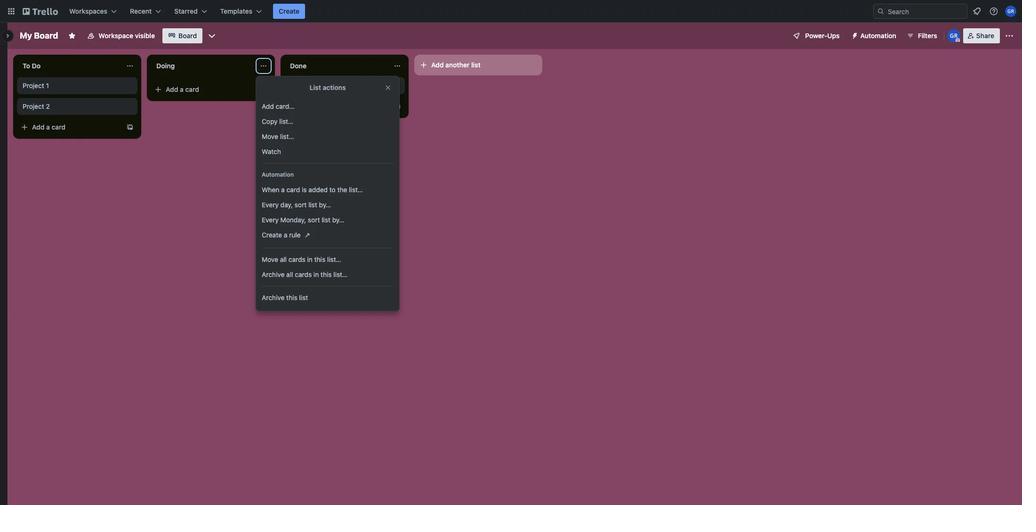 Task type: describe. For each thing, give the bounding box(es) containing it.
list… down card…
[[280, 117, 294, 125]]

a down list
[[314, 102, 318, 110]]

list… down move all cards in this list… link
[[334, 270, 348, 278]]

0 horizontal spatial automation
[[262, 171, 294, 178]]

recent button
[[124, 4, 167, 19]]

add a card button for done
[[285, 99, 390, 114]]

in for move all cards in this list…
[[307, 255, 313, 263]]

a right "when"
[[281, 186, 285, 194]]

copy list… link
[[256, 114, 400, 129]]

list down 'every day, sort list by…' link
[[322, 216, 331, 224]]

add down doing
[[166, 85, 178, 93]]

every day, sort list by…
[[262, 201, 331, 209]]

project 1
[[23, 82, 49, 90]]

a down doing text field
[[180, 85, 184, 93]]

sort for day,
[[295, 201, 307, 209]]

switch to… image
[[7, 7, 16, 16]]

list… right the
[[349, 186, 363, 194]]

all for archive
[[287, 270, 293, 278]]

Search field
[[885, 4, 968, 18]]

sm image
[[848, 28, 861, 41]]

search image
[[878, 8, 885, 15]]

board link
[[163, 28, 203, 43]]

To Do text field
[[17, 58, 121, 74]]

cards for move
[[289, 255, 306, 263]]

add a card for to do
[[32, 123, 66, 131]]

visible
[[135, 32, 155, 40]]

archive all cards in this list… link
[[256, 267, 400, 282]]

power-
[[806, 32, 828, 40]]

list… down copy list…
[[280, 132, 294, 140]]

workspace visible button
[[82, 28, 161, 43]]

every monday, sort list by… link
[[256, 213, 400, 228]]

power-ups
[[806, 32, 840, 40]]

this member is an admin of this board. image
[[956, 38, 961, 42]]

0 vertical spatial add a card
[[166, 85, 199, 93]]

in for archive all cards in this list…
[[314, 270, 319, 278]]

list down when a card is added to the list…
[[309, 201, 317, 209]]

create from template… image for done
[[394, 103, 401, 110]]

Board name text field
[[15, 28, 63, 43]]

every for every day, sort list by…
[[262, 201, 279, 209]]

this inside archive this list link
[[287, 294, 298, 302]]

to
[[330, 186, 336, 194]]

automation inside button
[[861, 32, 897, 40]]

automation button
[[848, 28, 903, 43]]

add right card…
[[300, 102, 312, 110]]

list inside button
[[472, 61, 481, 69]]

workspace visible
[[99, 32, 155, 40]]

2
[[46, 102, 50, 110]]

project 1 link
[[23, 81, 132, 90]]

by… for every day, sort list by…
[[319, 201, 331, 209]]

list
[[310, 83, 321, 91]]

project for project 1
[[23, 82, 44, 90]]

move all cards in this list…
[[262, 255, 342, 263]]

board inside my board "text field"
[[34, 31, 58, 41]]

recent
[[130, 7, 152, 15]]

every for every monday, sort list by…
[[262, 216, 279, 224]]

1
[[46, 82, 49, 90]]

create from template… image for to do
[[126, 123, 134, 131]]

add a card for done
[[300, 102, 333, 110]]

by… for every monday, sort list by…
[[333, 216, 345, 224]]

every monday, sort list by…
[[262, 216, 345, 224]]

create for create a rule
[[262, 231, 282, 239]]

every day, sort list by… link
[[256, 197, 400, 213]]

workspace
[[99, 32, 133, 40]]

move list… link
[[256, 129, 400, 144]]

templates
[[220, 7, 253, 15]]

0 notifications image
[[972, 6, 983, 17]]

Doing text field
[[151, 58, 254, 74]]

sort for monday,
[[308, 216, 320, 224]]

create a rule link
[[256, 228, 400, 244]]



Task type: locate. For each thing, give the bounding box(es) containing it.
0 vertical spatial all
[[280, 255, 287, 263]]

create from template… image
[[394, 103, 401, 110], [126, 123, 134, 131]]

project 2
[[23, 102, 50, 110]]

1 horizontal spatial add a card
[[166, 85, 199, 93]]

in down move all cards in this list… link
[[314, 270, 319, 278]]

add a card button down actions
[[285, 99, 390, 114]]

archive all cards in this list…
[[262, 270, 348, 278]]

1 move from the top
[[262, 132, 278, 140]]

archive up archive this list at the bottom left of the page
[[262, 270, 285, 278]]

0 vertical spatial move
[[262, 132, 278, 140]]

move down copy
[[262, 132, 278, 140]]

0 vertical spatial by…
[[319, 201, 331, 209]]

add inside add another list button
[[432, 61, 444, 69]]

add a card
[[166, 85, 199, 93], [300, 102, 333, 110], [32, 123, 66, 131]]

1 vertical spatial move
[[262, 255, 278, 263]]

0 vertical spatial cards
[[289, 255, 306, 263]]

move all cards in this list… link
[[256, 252, 400, 267]]

add another list button
[[415, 55, 543, 75]]

list…
[[280, 117, 294, 125], [280, 132, 294, 140], [349, 186, 363, 194], [327, 255, 342, 263], [334, 270, 348, 278]]

card left is
[[287, 186, 300, 194]]

watch link
[[256, 144, 400, 159]]

by…
[[319, 201, 331, 209], [333, 216, 345, 224]]

the
[[338, 186, 347, 194]]

this
[[315, 255, 326, 263], [321, 270, 332, 278], [287, 294, 298, 302]]

list actions
[[310, 83, 346, 91]]

0 vertical spatial sort
[[295, 201, 307, 209]]

create inside button
[[279, 7, 300, 15]]

0 horizontal spatial create from template… image
[[126, 123, 134, 131]]

1 vertical spatial all
[[287, 270, 293, 278]]

board right my
[[34, 31, 58, 41]]

add card… link
[[256, 99, 400, 114]]

all
[[280, 255, 287, 263], [287, 270, 293, 278]]

2 vertical spatial this
[[287, 294, 298, 302]]

1 vertical spatial this
[[321, 270, 332, 278]]

workspaces button
[[64, 4, 123, 19]]

starred button
[[169, 4, 213, 19]]

do
[[32, 62, 41, 70]]

project 2 link
[[23, 102, 132, 111]]

add another list
[[432, 61, 481, 69]]

add a card button for to do
[[17, 120, 123, 135]]

2 vertical spatial add a card
[[32, 123, 66, 131]]

all inside archive all cards in this list… link
[[287, 270, 293, 278]]

archive this list
[[262, 294, 308, 302]]

1 vertical spatial create
[[262, 231, 282, 239]]

watch
[[262, 147, 281, 155]]

0 vertical spatial every
[[262, 201, 279, 209]]

my
[[20, 31, 32, 41]]

move list…
[[262, 132, 294, 140]]

by… down 'every day, sort list by…' link
[[333, 216, 345, 224]]

add
[[432, 61, 444, 69], [166, 85, 178, 93], [262, 102, 274, 110], [300, 102, 312, 110], [32, 123, 45, 131]]

automation
[[861, 32, 897, 40], [262, 171, 294, 178]]

done
[[290, 62, 307, 70]]

0 vertical spatial project
[[23, 82, 44, 90]]

cards inside move all cards in this list… link
[[289, 255, 306, 263]]

sort right "day,"
[[295, 201, 307, 209]]

customize views image
[[207, 31, 217, 41]]

added
[[309, 186, 328, 194]]

power-ups button
[[787, 28, 846, 43]]

this for archive all cards in this list…
[[321, 270, 332, 278]]

1 vertical spatial cards
[[295, 270, 312, 278]]

0 vertical spatial this
[[315, 255, 326, 263]]

in
[[307, 255, 313, 263], [314, 270, 319, 278]]

this inside archive all cards in this list… link
[[321, 270, 332, 278]]

in inside move all cards in this list… link
[[307, 255, 313, 263]]

a left 'rule'
[[284, 231, 288, 239]]

list right another
[[472, 61, 481, 69]]

0 horizontal spatial add a card
[[32, 123, 66, 131]]

1 horizontal spatial in
[[314, 270, 319, 278]]

every up create a rule
[[262, 216, 279, 224]]

when
[[262, 186, 280, 194]]

by… down when a card is added to the list… link
[[319, 201, 331, 209]]

0 vertical spatial create from template… image
[[394, 103, 401, 110]]

cards up archive all cards in this list…
[[289, 255, 306, 263]]

add a card button down "project 2" link
[[17, 120, 123, 135]]

back to home image
[[23, 4, 58, 19]]

card…
[[276, 102, 295, 110]]

0 vertical spatial greg robinson (gregrobinson96) image
[[1006, 6, 1017, 17]]

0 horizontal spatial add a card button
[[17, 120, 123, 135]]

1 vertical spatial every
[[262, 216, 279, 224]]

create
[[279, 7, 300, 15], [262, 231, 282, 239]]

create button
[[273, 4, 305, 19]]

actions
[[323, 83, 346, 91]]

board left customize views icon
[[179, 32, 197, 40]]

ups
[[828, 32, 840, 40]]

0 vertical spatial automation
[[861, 32, 897, 40]]

1 archive from the top
[[262, 270, 285, 278]]

filters button
[[905, 28, 941, 43]]

in inside archive all cards in this list… link
[[314, 270, 319, 278]]

add a card down list
[[300, 102, 333, 110]]

0 horizontal spatial sort
[[295, 201, 307, 209]]

a down 2
[[46, 123, 50, 131]]

1 horizontal spatial board
[[179, 32, 197, 40]]

cards inside archive all cards in this list… link
[[295, 270, 312, 278]]

list
[[472, 61, 481, 69], [309, 201, 317, 209], [322, 216, 331, 224], [299, 294, 308, 302]]

1 horizontal spatial automation
[[861, 32, 897, 40]]

add left another
[[432, 61, 444, 69]]

1 vertical spatial create from template… image
[[126, 123, 134, 131]]

2 every from the top
[[262, 216, 279, 224]]

1 vertical spatial project
[[23, 102, 44, 110]]

workspaces
[[69, 7, 107, 15]]

every down "when"
[[262, 201, 279, 209]]

1 vertical spatial sort
[[308, 216, 320, 224]]

2 horizontal spatial add a card
[[300, 102, 333, 110]]

move down create a rule
[[262, 255, 278, 263]]

sort inside 'every day, sort list by…' link
[[295, 201, 307, 209]]

1 vertical spatial by…
[[333, 216, 345, 224]]

greg robinson (gregrobinson96) image
[[1006, 6, 1017, 17], [948, 29, 961, 42]]

this inside move all cards in this list… link
[[315, 255, 326, 263]]

another
[[446, 61, 470, 69]]

automation up "when"
[[262, 171, 294, 178]]

share button
[[964, 28, 1001, 43]]

all inside move all cards in this list… link
[[280, 255, 287, 263]]

monday,
[[281, 216, 306, 224]]

open information menu image
[[990, 7, 999, 16]]

1 vertical spatial add a card button
[[285, 99, 390, 114]]

to do
[[23, 62, 41, 70]]

card inside when a card is added to the list… link
[[287, 186, 300, 194]]

move
[[262, 132, 278, 140], [262, 255, 278, 263]]

sort down 'every day, sort list by…' link
[[308, 216, 320, 224]]

this up archive all cards in this list… link on the left bottom
[[315, 255, 326, 263]]

add inside add card… link
[[262, 102, 274, 110]]

when a card is added to the list… link
[[256, 182, 400, 197]]

to
[[23, 62, 30, 70]]

1 horizontal spatial add a card button
[[151, 82, 256, 97]]

cards
[[289, 255, 306, 263], [295, 270, 312, 278]]

board inside board link
[[179, 32, 197, 40]]

a
[[180, 85, 184, 93], [314, 102, 318, 110], [46, 123, 50, 131], [281, 186, 285, 194], [284, 231, 288, 239]]

archive
[[262, 270, 285, 278], [262, 294, 285, 302]]

0 vertical spatial add a card button
[[151, 82, 256, 97]]

2 vertical spatial add a card button
[[17, 120, 123, 135]]

1 vertical spatial greg robinson (gregrobinson96) image
[[948, 29, 961, 42]]

1 every from the top
[[262, 201, 279, 209]]

is
[[302, 186, 307, 194]]

add a card down doing
[[166, 85, 199, 93]]

share
[[977, 32, 995, 40]]

greg robinson (gregrobinson96) image right open information menu icon
[[1006, 6, 1017, 17]]

1 horizontal spatial sort
[[308, 216, 320, 224]]

0 vertical spatial create
[[279, 7, 300, 15]]

every
[[262, 201, 279, 209], [262, 216, 279, 224]]

all for move
[[280, 255, 287, 263]]

1 project from the top
[[23, 82, 44, 90]]

card down "project 2" link
[[52, 123, 66, 131]]

move for move list…
[[262, 132, 278, 140]]

card
[[185, 85, 199, 93], [319, 102, 333, 110], [52, 123, 66, 131], [287, 186, 300, 194]]

list… up archive all cards in this list… link on the left bottom
[[327, 255, 342, 263]]

0 horizontal spatial greg robinson (gregrobinson96) image
[[948, 29, 961, 42]]

primary element
[[0, 0, 1023, 23]]

this down archive all cards in this list…
[[287, 294, 298, 302]]

1 vertical spatial in
[[314, 270, 319, 278]]

1 vertical spatial automation
[[262, 171, 294, 178]]

doing
[[156, 62, 175, 70]]

starred
[[174, 7, 198, 15]]

move for move all cards in this list…
[[262, 255, 278, 263]]

filters
[[919, 32, 938, 40]]

project left 1
[[23, 82, 44, 90]]

2 horizontal spatial add a card button
[[285, 99, 390, 114]]

star or unstar board image
[[69, 32, 76, 40]]

1 horizontal spatial create from template… image
[[394, 103, 401, 110]]

in up archive all cards in this list…
[[307, 255, 313, 263]]

archive for archive all cards in this list…
[[262, 270, 285, 278]]

add down the project 2
[[32, 123, 45, 131]]

project left 2
[[23, 102, 44, 110]]

board
[[34, 31, 58, 41], [179, 32, 197, 40]]

1 vertical spatial archive
[[262, 294, 285, 302]]

0 vertical spatial archive
[[262, 270, 285, 278]]

add a card button
[[151, 82, 256, 97], [285, 99, 390, 114], [17, 120, 123, 135]]

templates button
[[215, 4, 268, 19]]

automation down search icon
[[861, 32, 897, 40]]

add up copy
[[262, 102, 274, 110]]

2 archive from the top
[[262, 294, 285, 302]]

copy list…
[[262, 117, 294, 125]]

0 horizontal spatial in
[[307, 255, 313, 263]]

project
[[23, 82, 44, 90], [23, 102, 44, 110]]

add a card button down doing text field
[[151, 82, 256, 97]]

1 horizontal spatial by…
[[333, 216, 345, 224]]

Done text field
[[285, 58, 388, 74]]

0 horizontal spatial by…
[[319, 201, 331, 209]]

create a rule
[[262, 231, 301, 239]]

this for move all cards in this list…
[[315, 255, 326, 263]]

2 move from the top
[[262, 255, 278, 263]]

project for project 2
[[23, 102, 44, 110]]

when a card is added to the list…
[[262, 186, 363, 194]]

0 vertical spatial in
[[307, 255, 313, 263]]

archive this list link
[[256, 290, 400, 305]]

sort
[[295, 201, 307, 209], [308, 216, 320, 224]]

create for create
[[279, 7, 300, 15]]

show menu image
[[1005, 31, 1015, 41]]

card down doing text field
[[185, 85, 199, 93]]

greg robinson (gregrobinson96) image right filters
[[948, 29, 961, 42]]

card up 'copy list…' link
[[319, 102, 333, 110]]

1 vertical spatial add a card
[[300, 102, 333, 110]]

sort inside every monday, sort list by… link
[[308, 216, 320, 224]]

add a card down 2
[[32, 123, 66, 131]]

list down archive all cards in this list…
[[299, 294, 308, 302]]

cards down "move all cards in this list…"
[[295, 270, 312, 278]]

2 project from the top
[[23, 102, 44, 110]]

1 horizontal spatial greg robinson (gregrobinson96) image
[[1006, 6, 1017, 17]]

add card…
[[262, 102, 295, 110]]

rule
[[289, 231, 301, 239]]

archive for archive this list
[[262, 294, 285, 302]]

cards for archive
[[295, 270, 312, 278]]

my board
[[20, 31, 58, 41]]

all down "move all cards in this list…"
[[287, 270, 293, 278]]

archive down archive all cards in this list…
[[262, 294, 285, 302]]

copy
[[262, 117, 278, 125]]

this down move all cards in this list… link
[[321, 270, 332, 278]]

day,
[[281, 201, 293, 209]]

all down create a rule
[[280, 255, 287, 263]]

0 horizontal spatial board
[[34, 31, 58, 41]]



Task type: vqa. For each thing, say whether or not it's contained in the screenshot.
Nov
no



